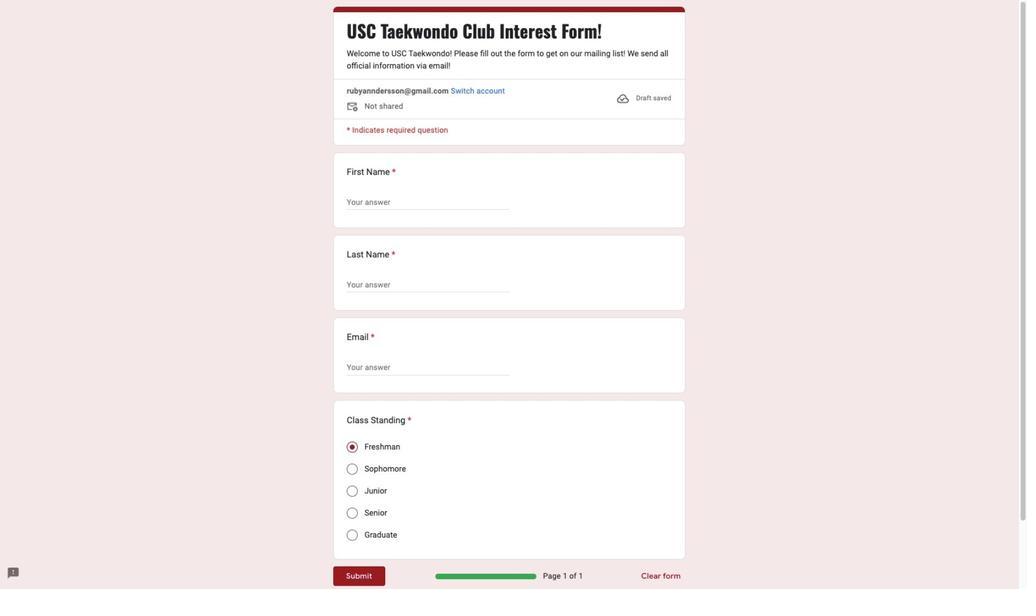 Task type: describe. For each thing, give the bounding box(es) containing it.
required question element for fourth heading from the top
[[369, 331, 375, 345]]

1 heading from the top
[[347, 19, 602, 41]]

freshman image
[[350, 445, 355, 450]]

2 heading from the top
[[347, 166, 396, 179]]

Senior radio
[[347, 508, 358, 519]]

report a problem to google image
[[7, 567, 20, 580]]

graduate image
[[347, 530, 358, 541]]

required question element for first heading from the bottom of the page
[[406, 414, 412, 427]]

senior image
[[347, 508, 358, 519]]



Task type: locate. For each thing, give the bounding box(es) containing it.
required question element for 4th heading from the bottom of the page
[[390, 166, 396, 179]]

Junior radio
[[347, 486, 358, 497]]

Graduate radio
[[347, 530, 358, 541]]

sophomore image
[[347, 464, 358, 475]]

required question element for third heading from the bottom of the page
[[390, 249, 396, 262]]

required question element
[[390, 166, 396, 179], [390, 249, 396, 262], [369, 331, 375, 345], [406, 414, 412, 427]]

None text field
[[347, 196, 509, 209]]

3 heading from the top
[[347, 249, 396, 262]]

junior image
[[347, 486, 358, 497]]

5 heading from the top
[[347, 414, 412, 427]]

list
[[333, 152, 686, 560]]

heading
[[347, 19, 602, 41], [347, 166, 396, 179], [347, 249, 396, 262], [347, 331, 375, 345], [347, 414, 412, 427]]

4 heading from the top
[[347, 331, 375, 345]]

Sophomore radio
[[347, 464, 358, 475]]

your email and google account are not part of your response image
[[347, 101, 365, 114], [347, 101, 360, 114]]

Freshman radio
[[347, 442, 358, 453]]

progress bar
[[435, 574, 537, 579]]

None text field
[[347, 278, 509, 292], [347, 361, 509, 374], [347, 278, 509, 292], [347, 361, 509, 374]]

status
[[617, 85, 672, 112]]



Task type: vqa. For each thing, say whether or not it's contained in the screenshot.
status at the top right
yes



